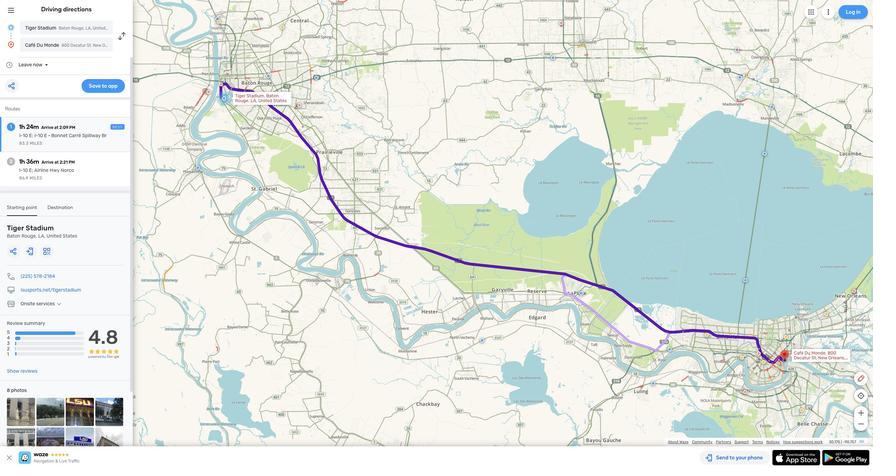 Task type: locate. For each thing, give the bounding box(es) containing it.
navigation & live traffic
[[34, 459, 80, 464]]

traffic
[[68, 459, 80, 464]]

police image
[[215, 17, 220, 21], [551, 56, 555, 60], [314, 76, 318, 80], [743, 278, 748, 283], [668, 348, 672, 352], [651, 382, 655, 386]]

accident image
[[735, 48, 739, 52]]

2 horizontal spatial la,
[[251, 98, 257, 103]]

2 vertical spatial tiger
[[7, 224, 24, 232]]

tiger
[[25, 25, 36, 31], [235, 93, 246, 98], [7, 224, 24, 232]]

rouge,
[[71, 26, 85, 31], [235, 98, 250, 103], [21, 233, 37, 239]]

la, inside tiger stadium, baton rouge, la, united states
[[251, 98, 257, 103]]

0 horizontal spatial café
[[25, 42, 35, 48]]

1 horizontal spatial café
[[794, 351, 804, 356]]

1 horizontal spatial 800
[[828, 351, 836, 356]]

pm right '2:09'
[[69, 125, 75, 130]]

2 horizontal spatial baton
[[266, 93, 279, 98]]

decatur right monde
[[70, 43, 86, 48]]

2 left 36m
[[10, 159, 12, 165]]

1 vertical spatial du
[[805, 351, 811, 356]]

united inside café du monde 800 decatur st, new orleans, united states
[[119, 43, 132, 48]]

0 horizontal spatial du
[[37, 42, 43, 48]]

0 vertical spatial baton
[[59, 26, 70, 31]]

zoom out image
[[857, 420, 865, 429]]

st, inside café du monde, 800 decatur st, new orleans, united states
[[812, 356, 817, 361]]

1 vertical spatial decatur
[[794, 356, 811, 361]]

café
[[25, 42, 35, 48], [794, 351, 804, 356]]

du
[[37, 42, 43, 48], [805, 351, 811, 356]]

0 vertical spatial la,
[[86, 26, 92, 31]]

orleans, inside café du monde 800 decatur st, new orleans, united states
[[102, 43, 118, 48]]

hazard image
[[217, 20, 221, 24], [824, 312, 828, 316], [705, 333, 709, 337], [800, 409, 804, 413]]

10
[[23, 133, 28, 139], [38, 133, 43, 139], [23, 168, 28, 173]]

10 up 86.9
[[23, 168, 28, 173]]

tiger right current location image
[[25, 25, 36, 31]]

4
[[7, 335, 10, 341]]

zoom in image
[[857, 409, 865, 418]]

1 vertical spatial stadium
[[26, 224, 54, 232]]

tiger stadium baton rouge, la, united states down point
[[7, 224, 77, 239]]

best
[[113, 125, 123, 129]]

1 e; from the top
[[29, 133, 33, 139]]

arrive inside 1h 24m arrive at 2:09 pm
[[41, 125, 53, 130]]

leave now
[[19, 62, 42, 68]]

2 e; from the top
[[29, 168, 33, 173]]

stadium up monde
[[38, 25, 56, 31]]

community
[[692, 440, 713, 445]]

1 horizontal spatial st,
[[812, 356, 817, 361]]

x image
[[5, 454, 13, 462]]

0 vertical spatial 800
[[62, 43, 69, 48]]

1 vertical spatial road closed image
[[852, 289, 856, 293]]

pm inside "1h 36m arrive at 2:21 pm"
[[69, 160, 75, 165]]

i-10 e; i-10 e • bonnet carré spillway br 83.3 miles
[[19, 133, 107, 146]]

stadium down point
[[26, 224, 54, 232]]

1 horizontal spatial road closed image
[[852, 289, 856, 293]]

show reviews
[[7, 369, 38, 375]]

i- for 1h 36m
[[19, 168, 23, 173]]

routes
[[5, 106, 20, 112]]

at
[[54, 125, 58, 130], [55, 160, 59, 165]]

arrive for 1h 24m
[[41, 125, 53, 130]]

decatur left the monde,
[[794, 356, 811, 361]]

st, inside café du monde 800 decatur st, new orleans, united states
[[87, 43, 92, 48]]

photos
[[11, 388, 27, 394]]

1 horizontal spatial orleans,
[[829, 356, 845, 361]]

i- up 86.9
[[19, 168, 23, 173]]

miles down airline
[[30, 176, 42, 181]]

du inside café du monde, 800 decatur st, new orleans, united states
[[805, 351, 811, 356]]

stadium
[[38, 25, 56, 31], [26, 224, 54, 232]]

1 vertical spatial orleans,
[[829, 356, 845, 361]]

1 down routes
[[10, 124, 12, 130]]

tiger stadium, baton rouge, la, united states
[[235, 93, 287, 103]]

4.8
[[88, 326, 118, 349]]

decatur inside café du monde, 800 decatur st, new orleans, united states
[[794, 356, 811, 361]]

1 1h from the top
[[19, 123, 25, 131]]

arrive up airline
[[42, 160, 54, 165]]

monde,
[[812, 351, 827, 356]]

i- inside i-10 e; airline hwy norco 86.9 miles
[[19, 168, 23, 173]]

road closed image
[[559, 21, 563, 25], [219, 82, 223, 86], [207, 90, 211, 94], [757, 352, 761, 356], [743, 390, 748, 394]]

states
[[107, 26, 119, 31], [133, 43, 145, 48], [273, 98, 287, 103], [63, 233, 77, 239], [809, 360, 823, 366]]

0 vertical spatial at
[[54, 125, 58, 130]]

0 vertical spatial st,
[[87, 43, 92, 48]]

café inside café du monde, 800 decatur st, new orleans, united states
[[794, 351, 804, 356]]

0 horizontal spatial baton
[[7, 233, 20, 239]]

0 vertical spatial e;
[[29, 133, 33, 139]]

0 vertical spatial pm
[[69, 125, 75, 130]]

0 vertical spatial café
[[25, 42, 35, 48]]

5 4 3 2 1
[[7, 330, 10, 358]]

café left the monde,
[[794, 351, 804, 356]]

baton
[[59, 26, 70, 31], [266, 93, 279, 98], [7, 233, 20, 239]]

1 vertical spatial 1
[[7, 352, 9, 358]]

decatur
[[70, 43, 86, 48], [794, 356, 811, 361]]

800 right monde
[[62, 43, 69, 48]]

e; inside i-10 e; airline hwy norco 86.9 miles
[[29, 168, 33, 173]]

1 horizontal spatial du
[[805, 351, 811, 356]]

0 vertical spatial 1h
[[19, 123, 25, 131]]

1 vertical spatial 1h
[[19, 158, 25, 166]]

support link
[[735, 440, 749, 445]]

e; down 36m
[[29, 168, 33, 173]]

1 vertical spatial 2
[[7, 346, 10, 352]]

i-10 e; airline hwy norco 86.9 miles
[[19, 168, 74, 181]]

miles
[[30, 141, 42, 146], [30, 176, 42, 181]]

1 vertical spatial baton
[[266, 93, 279, 98]]

2 arrive from the top
[[42, 160, 54, 165]]

1 vertical spatial tiger
[[235, 93, 246, 98]]

du left monde
[[37, 42, 43, 48]]

i- for 1h 24m
[[19, 133, 23, 139]]

1 vertical spatial arrive
[[42, 160, 54, 165]]

services
[[36, 301, 55, 307]]

arrive inside "1h 36m arrive at 2:21 pm"
[[42, 160, 54, 165]]

800 inside café du monde 800 decatur st, new orleans, united states
[[62, 43, 69, 48]]

2
[[10, 159, 12, 165], [7, 346, 10, 352]]

1 vertical spatial at
[[55, 160, 59, 165]]

1 horizontal spatial new
[[818, 356, 827, 361]]

summary
[[24, 321, 45, 327]]

new inside café du monde 800 decatur st, new orleans, united states
[[93, 43, 101, 48]]

1 vertical spatial rouge,
[[235, 98, 250, 103]]

how suggestions work link
[[783, 440, 823, 445]]

clock image
[[5, 61, 13, 69]]

store image
[[7, 300, 15, 308]]

pm right 2:21
[[69, 160, 75, 165]]

1 horizontal spatial 1
[[10, 124, 12, 130]]

image 5 of tiger stadium, baton rouge image
[[7, 428, 35, 456]]

e; down the 24m
[[29, 133, 33, 139]]

new inside café du monde, 800 decatur st, new orleans, united states
[[818, 356, 827, 361]]

•
[[48, 133, 50, 139]]

10 for 36m
[[23, 168, 28, 173]]

café for monde,
[[794, 351, 804, 356]]

2 vertical spatial la,
[[38, 233, 45, 239]]

1 vertical spatial new
[[818, 356, 827, 361]]

hwy
[[50, 168, 59, 173]]

location image
[[7, 41, 15, 49]]

image 6 of tiger stadium, baton rouge image
[[36, 428, 64, 456]]

baton right stadium,
[[266, 93, 279, 98]]

800
[[62, 43, 69, 48], [828, 351, 836, 356]]

1
[[10, 124, 12, 130], [7, 352, 9, 358]]

baton down driving directions
[[59, 26, 70, 31]]

0 horizontal spatial 1
[[7, 352, 9, 358]]

suggestions
[[792, 440, 814, 445]]

0 horizontal spatial orleans,
[[102, 43, 118, 48]]

du left the monde,
[[805, 351, 811, 356]]

578-
[[34, 274, 44, 279]]

1 down 3
[[7, 352, 9, 358]]

monde
[[44, 42, 59, 48]]

starting point
[[7, 205, 37, 211]]

arrive up e at the top of the page
[[41, 125, 53, 130]]

83.3
[[19, 141, 29, 146]]

10 inside i-10 e; airline hwy norco 86.9 miles
[[23, 168, 28, 173]]

pm
[[69, 125, 75, 130], [69, 160, 75, 165]]

pencil image
[[857, 375, 865, 383]]

bonnet
[[51, 133, 68, 139]]

2 1h from the top
[[19, 158, 25, 166]]

2 horizontal spatial tiger
[[235, 93, 246, 98]]

8
[[7, 388, 10, 394]]

1h left 36m
[[19, 158, 25, 166]]

1 vertical spatial st,
[[812, 356, 817, 361]]

destination
[[48, 205, 73, 211]]

800 for monde
[[62, 43, 69, 48]]

1 vertical spatial pm
[[69, 160, 75, 165]]

notices
[[767, 440, 780, 445]]

at inside 1h 24m arrive at 2:09 pm
[[54, 125, 58, 130]]

review summary
[[7, 321, 45, 327]]

0 vertical spatial road closed image
[[297, 103, 302, 107]]

&
[[55, 459, 58, 464]]

i- down the 24m
[[34, 133, 38, 139]]

2 down 4
[[7, 346, 10, 352]]

navigation
[[34, 459, 54, 464]]

la,
[[86, 26, 92, 31], [251, 98, 257, 103], [38, 233, 45, 239]]

1 vertical spatial e;
[[29, 168, 33, 173]]

at for 24m
[[54, 125, 58, 130]]

computer image
[[7, 286, 15, 295]]

onsite services
[[21, 301, 55, 307]]

hazard image
[[281, 25, 285, 29], [784, 335, 788, 339], [740, 356, 744, 360], [762, 360, 766, 364]]

states inside café du monde, 800 decatur st, new orleans, united states
[[809, 360, 823, 366]]

decatur inside café du monde 800 decatur st, new orleans, united states
[[70, 43, 86, 48]]

1 horizontal spatial decatur
[[794, 356, 811, 361]]

how
[[783, 440, 791, 445]]

baton down starting point button
[[7, 233, 20, 239]]

at left '2:09'
[[54, 125, 58, 130]]

e; inside 'i-10 e; i-10 e • bonnet carré spillway br 83.3 miles'
[[29, 133, 33, 139]]

e;
[[29, 133, 33, 139], [29, 168, 33, 173]]

800 right the monde,
[[828, 351, 836, 356]]

café for monde
[[25, 42, 35, 48]]

onsite
[[21, 301, 35, 307]]

10 for 24m
[[23, 133, 28, 139]]

1 vertical spatial 800
[[828, 351, 836, 356]]

tiger down starting point button
[[7, 224, 24, 232]]

united
[[93, 26, 106, 31], [119, 43, 132, 48], [258, 98, 272, 103], [47, 233, 61, 239], [794, 360, 808, 366]]

lsusports.net/tigerstadium link
[[21, 287, 81, 293]]

1 horizontal spatial tiger
[[25, 25, 36, 31]]

police image
[[266, 74, 271, 78], [738, 75, 742, 80], [770, 105, 774, 109], [763, 152, 767, 156], [196, 166, 200, 170], [579, 292, 583, 296], [480, 339, 484, 343]]

1 inside 5 4 3 2 1
[[7, 352, 9, 358]]

br
[[102, 133, 107, 139]]

tiger stadium baton rouge, la, united states down directions
[[25, 25, 119, 31]]

at left 2:21
[[55, 160, 59, 165]]

café du monde 800 decatur st, new orleans, united states
[[25, 42, 145, 48]]

orleans, inside café du monde, 800 decatur st, new orleans, united states
[[829, 356, 845, 361]]

at inside "1h 36m arrive at 2:21 pm"
[[55, 160, 59, 165]]

i-
[[19, 133, 23, 139], [34, 133, 38, 139], [19, 168, 23, 173]]

1 arrive from the top
[[41, 125, 53, 130]]

2 vertical spatial rouge,
[[21, 233, 37, 239]]

0 horizontal spatial new
[[93, 43, 101, 48]]

5
[[7, 330, 10, 336]]

driving directions
[[41, 6, 92, 13]]

1 vertical spatial miles
[[30, 176, 42, 181]]

10 up 83.3
[[23, 133, 28, 139]]

800 inside café du monde, 800 decatur st, new orleans, united states
[[828, 351, 836, 356]]

0 horizontal spatial 800
[[62, 43, 69, 48]]

new
[[93, 43, 101, 48], [818, 356, 827, 361]]

1 vertical spatial café
[[794, 351, 804, 356]]

0 horizontal spatial st,
[[87, 43, 92, 48]]

st, for monde
[[87, 43, 92, 48]]

1 horizontal spatial baton
[[59, 26, 70, 31]]

1 horizontal spatial rouge,
[[71, 26, 85, 31]]

café right location image
[[25, 42, 35, 48]]

arrive for 1h 36m
[[42, 160, 54, 165]]

0 vertical spatial du
[[37, 42, 43, 48]]

road closed image
[[297, 103, 302, 107], [852, 289, 856, 293]]

i- up 83.3
[[19, 133, 23, 139]]

image 3 of tiger stadium, baton rouge image
[[66, 398, 94, 426]]

0 vertical spatial arrive
[[41, 125, 53, 130]]

tiger left stadium,
[[235, 93, 246, 98]]

1h left the 24m
[[19, 123, 25, 131]]

0 vertical spatial new
[[93, 43, 101, 48]]

miles right 83.3
[[30, 141, 42, 146]]

1h 24m arrive at 2:09 pm
[[19, 123, 75, 131]]

2 horizontal spatial rouge,
[[235, 98, 250, 103]]

pm inside 1h 24m arrive at 2:09 pm
[[69, 125, 75, 130]]

0 vertical spatial stadium
[[38, 25, 56, 31]]

10 left e at the top of the page
[[38, 133, 43, 139]]

0 vertical spatial decatur
[[70, 43, 86, 48]]

800 for monde,
[[828, 351, 836, 356]]

2 vertical spatial baton
[[7, 233, 20, 239]]

image 1 of tiger stadium, baton rouge image
[[7, 398, 35, 426]]

0 vertical spatial miles
[[30, 141, 42, 146]]

1 vertical spatial la,
[[251, 98, 257, 103]]

0 vertical spatial orleans,
[[102, 43, 118, 48]]

0 horizontal spatial decatur
[[70, 43, 86, 48]]



Task type: vqa. For each thing, say whether or not it's contained in the screenshot.
top Los Angeles CA, USA
no



Task type: describe. For each thing, give the bounding box(es) containing it.
pm for 36m
[[69, 160, 75, 165]]

lsusports.net/tigerstadium
[[21, 287, 81, 293]]

airline
[[34, 168, 48, 173]]

(225)
[[21, 274, 32, 279]]

1h for 1h 36m
[[19, 158, 25, 166]]

terms
[[752, 440, 763, 445]]

spillway
[[82, 133, 101, 139]]

states inside tiger stadium, baton rouge, la, united states
[[273, 98, 287, 103]]

30.175 | -90.757
[[829, 440, 856, 445]]

reviews
[[20, 369, 38, 375]]

about waze community partners support terms notices how suggestions work
[[668, 440, 823, 445]]

partners link
[[716, 440, 731, 445]]

show
[[7, 369, 19, 375]]

united inside café du monde, 800 decatur st, new orleans, united states
[[794, 360, 808, 366]]

st, for monde,
[[812, 356, 817, 361]]

0 horizontal spatial la,
[[38, 233, 45, 239]]

86.9
[[19, 176, 28, 181]]

café du monde, 800 decatur st, new orleans, united states
[[794, 351, 845, 366]]

at for 36m
[[55, 160, 59, 165]]

3
[[7, 341, 10, 347]]

30.175
[[829, 440, 840, 445]]

tiger inside tiger stadium, baton rouge, la, united states
[[235, 93, 246, 98]]

call image
[[7, 273, 15, 281]]

notices link
[[767, 440, 780, 445]]

community link
[[692, 440, 713, 445]]

image 8 of tiger stadium, baton rouge image
[[95, 428, 123, 456]]

new for monde
[[93, 43, 101, 48]]

image 2 of tiger stadium, baton rouge image
[[36, 398, 64, 426]]

chevron down image
[[55, 302, 63, 307]]

e; for 24m
[[29, 133, 33, 139]]

stadium,
[[247, 93, 265, 98]]

24m
[[26, 123, 39, 131]]

now
[[33, 62, 42, 68]]

decatur for monde
[[70, 43, 86, 48]]

starting
[[7, 205, 25, 211]]

2184
[[44, 274, 55, 279]]

8 photos
[[7, 388, 27, 394]]

1h for 1h 24m
[[19, 123, 25, 131]]

(225) 578-2184
[[21, 274, 55, 279]]

0 vertical spatial rouge,
[[71, 26, 85, 31]]

1 horizontal spatial la,
[[86, 26, 92, 31]]

du for monde,
[[805, 351, 811, 356]]

work
[[814, 440, 823, 445]]

point
[[26, 205, 37, 211]]

partners
[[716, 440, 731, 445]]

0 vertical spatial tiger stadium baton rouge, la, united states
[[25, 25, 119, 31]]

image 7 of tiger stadium, baton rouge image
[[66, 428, 94, 456]]

0 vertical spatial tiger
[[25, 25, 36, 31]]

90.757
[[845, 440, 856, 445]]

|
[[841, 440, 842, 445]]

0 horizontal spatial tiger
[[7, 224, 24, 232]]

new for monde,
[[818, 356, 827, 361]]

driving
[[41, 6, 62, 13]]

du for monde
[[37, 42, 43, 48]]

36m
[[26, 158, 39, 166]]

current location image
[[7, 23, 15, 32]]

review
[[7, 321, 23, 327]]

norco
[[61, 168, 74, 173]]

directions
[[63, 6, 92, 13]]

link image
[[859, 439, 865, 445]]

about waze link
[[668, 440, 689, 445]]

about
[[668, 440, 679, 445]]

0 vertical spatial 2
[[10, 159, 12, 165]]

2:09
[[59, 125, 68, 130]]

carré
[[69, 133, 81, 139]]

rouge, inside tiger stadium, baton rouge, la, united states
[[235, 98, 250, 103]]

1h 36m arrive at 2:21 pm
[[19, 158, 75, 166]]

orleans, for monde,
[[829, 356, 845, 361]]

pm for 24m
[[69, 125, 75, 130]]

onsite services button
[[21, 301, 63, 307]]

0 horizontal spatial road closed image
[[297, 103, 302, 107]]

waze
[[680, 440, 689, 445]]

(225) 578-2184 link
[[21, 274, 55, 279]]

united inside tiger stadium, baton rouge, la, united states
[[258, 98, 272, 103]]

1 vertical spatial tiger stadium baton rouge, la, united states
[[7, 224, 77, 239]]

image 4 of tiger stadium, baton rouge image
[[95, 398, 123, 426]]

0 vertical spatial 1
[[10, 124, 12, 130]]

e; for 36m
[[29, 168, 33, 173]]

starting point button
[[7, 205, 37, 216]]

2 inside 5 4 3 2 1
[[7, 346, 10, 352]]

0 horizontal spatial rouge,
[[21, 233, 37, 239]]

2:21
[[60, 160, 68, 165]]

destination button
[[48, 205, 73, 215]]

orleans, for monde
[[102, 43, 118, 48]]

-
[[843, 440, 845, 445]]

leave
[[19, 62, 32, 68]]

e
[[44, 133, 47, 139]]

miles inside 'i-10 e; i-10 e • bonnet carré spillway br 83.3 miles'
[[30, 141, 42, 146]]

miles inside i-10 e; airline hwy norco 86.9 miles
[[30, 176, 42, 181]]

states inside café du monde 800 decatur st, new orleans, united states
[[133, 43, 145, 48]]

support
[[735, 440, 749, 445]]

decatur for monde,
[[794, 356, 811, 361]]

baton inside tiger stadium, baton rouge, la, united states
[[266, 93, 279, 98]]

live
[[59, 459, 67, 464]]

terms link
[[752, 440, 763, 445]]



